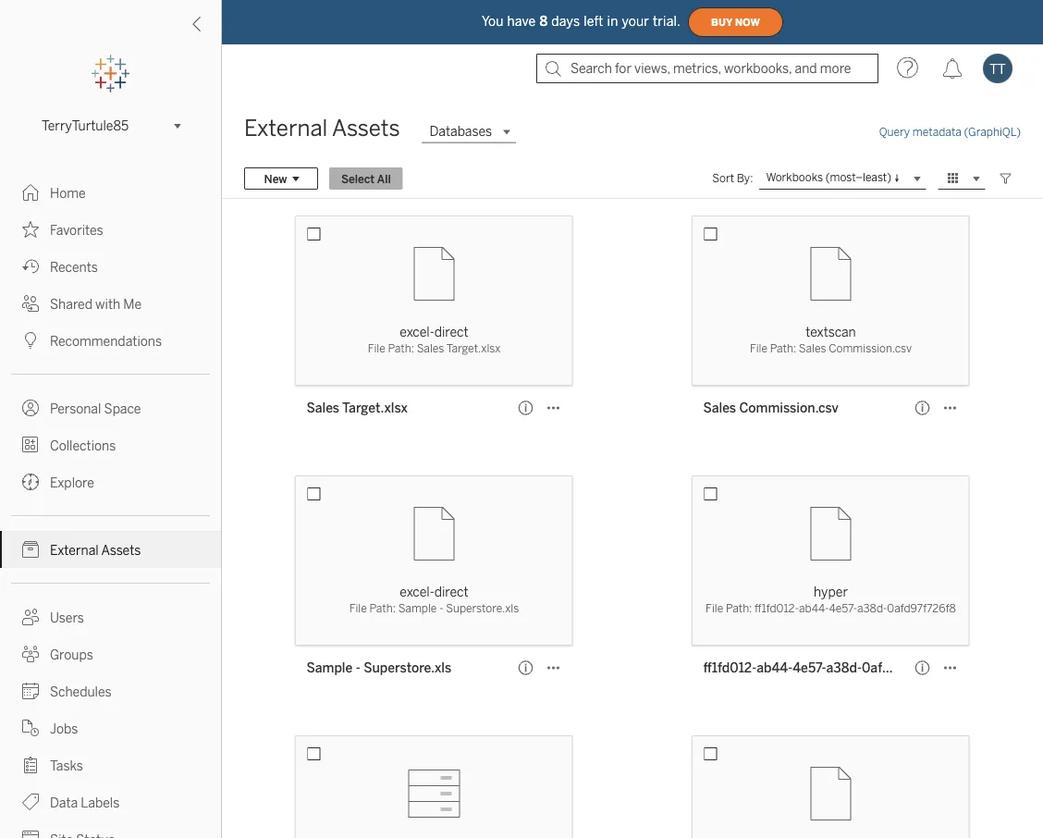 Task type: describe. For each thing, give the bounding box(es) containing it.
select all button
[[329, 167, 403, 190]]

in
[[607, 14, 618, 29]]

path: inside hyper file path: ff1fd012-ab44-4e57-a38d-0afd97f726f8
[[726, 602, 753, 615]]

1 horizontal spatial external assets
[[244, 115, 400, 142]]

recents link
[[0, 248, 221, 285]]

recommendations link
[[0, 322, 221, 359]]

you
[[482, 14, 504, 29]]

by:
[[737, 172, 753, 185]]

excel- for sales target.xlsx
[[400, 324, 435, 340]]

1 vertical spatial ff1fd012-
[[704, 660, 757, 675]]

0afd97f726f8 inside hyper file path: ff1fd012-ab44-4e57-a38d-0afd97f726f8
[[888, 602, 957, 615]]

buy
[[711, 16, 733, 28]]

favorites
[[50, 223, 103, 238]]

hyper file path: ff1fd012-ab44-4e57-a38d-0afd97f726f8
[[706, 584, 957, 615]]

terryturtule85
[[42, 118, 129, 133]]

data labels link
[[0, 784, 221, 821]]

sort
[[713, 172, 735, 185]]

sample inside excel-direct file path: sample - superstore.xls
[[398, 602, 437, 615]]

textscan file path: sales commission.csv
[[750, 324, 912, 355]]

terryturtule85 button
[[34, 115, 187, 137]]

select all
[[341, 172, 391, 185]]

1 vertical spatial commission.csv
[[740, 400, 839, 415]]

file inside excel-direct file path: sample - superstore.xls
[[349, 602, 367, 615]]

trial.
[[653, 14, 681, 29]]

excel- for sample - superstore.xls
[[400, 584, 435, 600]]

jobs
[[50, 721, 78, 736]]

grid view image
[[946, 170, 962, 187]]

path: inside excel-direct file path: sales target.xlsx
[[388, 342, 414, 355]]

databases button
[[422, 121, 516, 143]]

labels
[[81, 795, 120, 810]]

recommendations
[[50, 334, 162, 349]]

have
[[507, 14, 536, 29]]

1 vertical spatial target.xlsx
[[342, 400, 408, 415]]

collections link
[[0, 427, 221, 464]]

home link
[[0, 174, 221, 211]]

superstore.xls inside excel-direct file path: sample - superstore.xls
[[446, 602, 519, 615]]

metadata
[[913, 125, 962, 139]]

excel-direct file path: sample - superstore.xls
[[349, 584, 519, 615]]

hyper
[[814, 584, 848, 600]]

data
[[50, 795, 78, 810]]

(most–least)
[[826, 171, 892, 184]]

groups link
[[0, 636, 221, 673]]

space
[[104, 401, 141, 416]]

shared
[[50, 297, 92, 312]]

1 vertical spatial 4e57-
[[793, 660, 827, 675]]

0 horizontal spatial ab44-
[[757, 660, 793, 675]]

ff1fd012- inside hyper file path: ff1fd012-ab44-4e57-a38d-0afd97f726f8
[[755, 602, 799, 615]]

personal space
[[50, 401, 141, 416]]

databases
[[430, 124, 492, 139]]

external assets link
[[0, 531, 221, 568]]

navigation panel element
[[0, 56, 221, 838]]

jobs link
[[0, 710, 221, 747]]

workbooks
[[766, 171, 823, 184]]

Search for views, metrics, workbooks, and more text field
[[537, 54, 879, 83]]

1 vertical spatial 0afd97f726f8
[[862, 660, 945, 675]]

main navigation. press the up and down arrow keys to access links. element
[[0, 174, 221, 838]]

personal space link
[[0, 390, 221, 427]]

buy now button
[[688, 7, 784, 37]]

tasks
[[50, 758, 83, 773]]

direct for sales target.xlsx
[[435, 324, 469, 340]]

8
[[540, 14, 548, 29]]

excel-direct file path: sales target.xlsx
[[368, 324, 501, 355]]

tasks link
[[0, 747, 221, 784]]



Task type: vqa. For each thing, say whether or not it's contained in the screenshot.


Task type: locate. For each thing, give the bounding box(es) containing it.
path: inside textscan file path: sales commission.csv
[[770, 342, 797, 355]]

4e57- down the hyper
[[829, 602, 858, 615]]

ab44- inside hyper file path: ff1fd012-ab44-4e57-a38d-0afd97f726f8
[[799, 602, 829, 615]]

with
[[95, 297, 120, 312]]

sort by:
[[713, 172, 753, 185]]

-
[[440, 602, 444, 615], [356, 660, 361, 675]]

4e57- down hyper file path: ff1fd012-ab44-4e57-a38d-0afd97f726f8
[[793, 660, 827, 675]]

left
[[584, 14, 604, 29]]

sales commission.csv
[[704, 400, 839, 415]]

4e57-
[[829, 602, 858, 615], [793, 660, 827, 675]]

assets inside main navigation. press the up and down arrow keys to access links. "element"
[[101, 543, 141, 558]]

1 vertical spatial sample
[[307, 660, 353, 675]]

sample - superstore.xls
[[307, 660, 452, 675]]

ff1fd012-
[[755, 602, 799, 615], [704, 660, 757, 675]]

1 vertical spatial direct
[[435, 584, 469, 600]]

0 vertical spatial ff1fd012-
[[755, 602, 799, 615]]

file inside textscan file path: sales commission.csv
[[750, 342, 768, 355]]

1 horizontal spatial sample
[[398, 602, 437, 615]]

you have 8 days left in your trial.
[[482, 14, 681, 29]]

query metadata (graphiql) link
[[880, 125, 1021, 139]]

target.xlsx inside excel-direct file path: sales target.xlsx
[[447, 342, 501, 355]]

excel- inside excel-direct file path: sample - superstore.xls
[[400, 584, 435, 600]]

buy now
[[711, 16, 760, 28]]

4e57- inside hyper file path: ff1fd012-ab44-4e57-a38d-0afd97f726f8
[[829, 602, 858, 615]]

new button
[[244, 167, 318, 190]]

query
[[880, 125, 910, 139]]

0 vertical spatial target.xlsx
[[447, 342, 501, 355]]

your
[[622, 14, 650, 29]]

1 horizontal spatial external
[[244, 115, 328, 142]]

0 horizontal spatial external assets
[[50, 543, 141, 558]]

explore
[[50, 475, 94, 490]]

external assets up select
[[244, 115, 400, 142]]

0 vertical spatial a38d-
[[858, 602, 888, 615]]

0 vertical spatial commission.csv
[[829, 342, 912, 355]]

external assets
[[244, 115, 400, 142], [50, 543, 141, 558]]

external down explore
[[50, 543, 99, 558]]

workbooks (most–least) button
[[759, 167, 927, 190]]

0 vertical spatial ab44-
[[799, 602, 829, 615]]

0afd97f726f8
[[888, 602, 957, 615], [862, 660, 945, 675]]

1 horizontal spatial 4e57-
[[829, 602, 858, 615]]

sales inside textscan file path: sales commission.csv
[[799, 342, 827, 355]]

assets up select all button
[[332, 115, 400, 142]]

file inside hyper file path: ff1fd012-ab44-4e57-a38d-0afd97f726f8
[[706, 602, 724, 615]]

file inside excel-direct file path: sales target.xlsx
[[368, 342, 386, 355]]

1 vertical spatial ab44-
[[757, 660, 793, 675]]

excel-
[[400, 324, 435, 340], [400, 584, 435, 600]]

shared with me
[[50, 297, 142, 312]]

0 horizontal spatial target.xlsx
[[342, 400, 408, 415]]

0 vertical spatial 4e57-
[[829, 602, 858, 615]]

users
[[50, 610, 84, 625]]

collections
[[50, 438, 116, 453]]

direct
[[435, 324, 469, 340], [435, 584, 469, 600]]

0 vertical spatial external
[[244, 115, 328, 142]]

1 vertical spatial external
[[50, 543, 99, 558]]

(graphiql)
[[965, 125, 1021, 139]]

0 horizontal spatial sample
[[307, 660, 353, 675]]

0 vertical spatial -
[[440, 602, 444, 615]]

1 horizontal spatial ab44-
[[799, 602, 829, 615]]

0 horizontal spatial -
[[356, 660, 361, 675]]

ff1fd012-ab44-4e57-a38d-0afd97f726f8
[[704, 660, 945, 675]]

2 direct from the top
[[435, 584, 469, 600]]

target.xlsx
[[447, 342, 501, 355], [342, 400, 408, 415]]

schedules
[[50, 684, 112, 699]]

assets up users link
[[101, 543, 141, 558]]

ab44- down hyper file path: ff1fd012-ab44-4e57-a38d-0afd97f726f8
[[757, 660, 793, 675]]

schedules link
[[0, 673, 221, 710]]

excel- inside excel-direct file path: sales target.xlsx
[[400, 324, 435, 340]]

1 excel- from the top
[[400, 324, 435, 340]]

superstore.xls
[[446, 602, 519, 615], [364, 660, 452, 675]]

0 horizontal spatial external
[[50, 543, 99, 558]]

favorites link
[[0, 211, 221, 248]]

1 horizontal spatial target.xlsx
[[447, 342, 501, 355]]

file
[[368, 342, 386, 355], [750, 342, 768, 355], [349, 602, 367, 615], [706, 602, 724, 615]]

a38d- down hyper file path: ff1fd012-ab44-4e57-a38d-0afd97f726f8
[[827, 660, 862, 675]]

0 horizontal spatial 4e57-
[[793, 660, 827, 675]]

external
[[244, 115, 328, 142], [50, 543, 99, 558]]

0 vertical spatial assets
[[332, 115, 400, 142]]

sample
[[398, 602, 437, 615], [307, 660, 353, 675]]

0 vertical spatial external assets
[[244, 115, 400, 142]]

external inside main navigation. press the up and down arrow keys to access links. "element"
[[50, 543, 99, 558]]

1 vertical spatial superstore.xls
[[364, 660, 452, 675]]

0 horizontal spatial assets
[[101, 543, 141, 558]]

1 vertical spatial external assets
[[50, 543, 141, 558]]

assets
[[332, 115, 400, 142], [101, 543, 141, 558]]

recents
[[50, 260, 98, 275]]

explore link
[[0, 464, 221, 501]]

home
[[50, 186, 86, 201]]

me
[[123, 297, 142, 312]]

1 horizontal spatial -
[[440, 602, 444, 615]]

1 vertical spatial -
[[356, 660, 361, 675]]

0 vertical spatial direct
[[435, 324, 469, 340]]

commission.csv
[[829, 342, 912, 355], [740, 400, 839, 415]]

0 vertical spatial 0afd97f726f8
[[888, 602, 957, 615]]

users link
[[0, 599, 221, 636]]

new
[[264, 172, 287, 185]]

now
[[736, 16, 760, 28]]

external up new popup button at the left top of page
[[244, 115, 328, 142]]

1 horizontal spatial assets
[[332, 115, 400, 142]]

shared with me link
[[0, 285, 221, 322]]

groups
[[50, 647, 93, 662]]

ab44-
[[799, 602, 829, 615], [757, 660, 793, 675]]

workbooks (most–least)
[[766, 171, 892, 184]]

textscan
[[806, 324, 856, 340]]

0 vertical spatial excel-
[[400, 324, 435, 340]]

direct inside excel-direct file path: sales target.xlsx
[[435, 324, 469, 340]]

- inside excel-direct file path: sample - superstore.xls
[[440, 602, 444, 615]]

1 direct from the top
[[435, 324, 469, 340]]

1 vertical spatial excel-
[[400, 584, 435, 600]]

sales
[[417, 342, 444, 355], [799, 342, 827, 355], [307, 400, 340, 415], [704, 400, 737, 415]]

a38d- up ff1fd012-ab44-4e57-a38d-0afd97f726f8
[[858, 602, 888, 615]]

commission.csv inside textscan file path: sales commission.csv
[[829, 342, 912, 355]]

a38d-
[[858, 602, 888, 615], [827, 660, 862, 675]]

external assets inside external assets link
[[50, 543, 141, 558]]

1 vertical spatial assets
[[101, 543, 141, 558]]

0 vertical spatial sample
[[398, 602, 437, 615]]

external assets up users link
[[50, 543, 141, 558]]

days
[[552, 14, 580, 29]]

direct inside excel-direct file path: sample - superstore.xls
[[435, 584, 469, 600]]

0 vertical spatial superstore.xls
[[446, 602, 519, 615]]

all
[[377, 172, 391, 185]]

sales inside excel-direct file path: sales target.xlsx
[[417, 342, 444, 355]]

path:
[[388, 342, 414, 355], [770, 342, 797, 355], [370, 602, 396, 615], [726, 602, 753, 615]]

commission.csv down textscan file path: sales commission.csv
[[740, 400, 839, 415]]

commission.csv down textscan
[[829, 342, 912, 355]]

personal
[[50, 401, 101, 416]]

query metadata (graphiql)
[[880, 125, 1021, 139]]

a38d- inside hyper file path: ff1fd012-ab44-4e57-a38d-0afd97f726f8
[[858, 602, 888, 615]]

data labels
[[50, 795, 120, 810]]

select
[[341, 172, 375, 185]]

path: inside excel-direct file path: sample - superstore.xls
[[370, 602, 396, 615]]

ab44- down the hyper
[[799, 602, 829, 615]]

sales target.xlsx
[[307, 400, 408, 415]]

2 excel- from the top
[[400, 584, 435, 600]]

1 vertical spatial a38d-
[[827, 660, 862, 675]]

direct for sample - superstore.xls
[[435, 584, 469, 600]]



